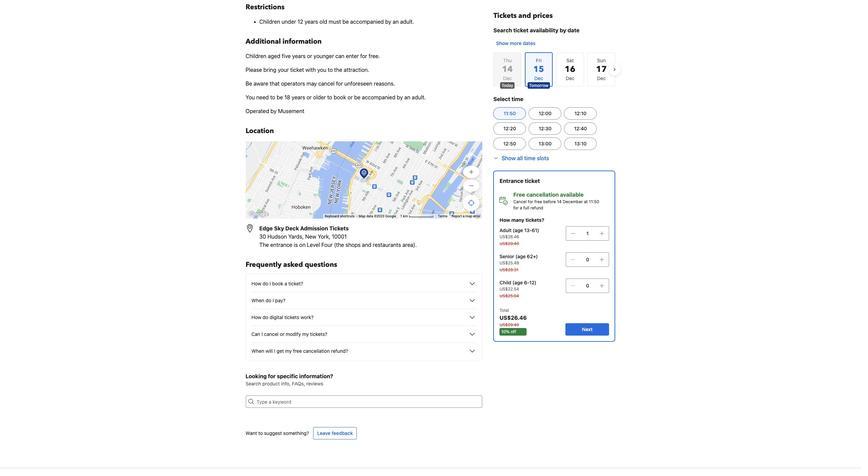 Task type: describe. For each thing, give the bounding box(es) containing it.
us$26.46 inside adult (age 13-61) us$26.46
[[500, 234, 519, 239]]

full
[[524, 205, 530, 210]]

refund?
[[331, 348, 348, 354]]

restaurants
[[373, 242, 401, 248]]

map
[[359, 214, 366, 218]]

five
[[282, 53, 291, 59]]

total us$26.46 us$29.40 10% off
[[500, 308, 527, 334]]

all
[[517, 155, 523, 161]]

for down cancel
[[514, 205, 519, 210]]

google image
[[247, 210, 270, 219]]

information?
[[299, 373, 333, 379]]

faqs,
[[292, 381, 305, 387]]

to left the
[[328, 67, 333, 73]]

you need to be 18 years or older to book or be accompanied by an adult.
[[246, 94, 426, 100]]

1 horizontal spatial be
[[343, 19, 349, 25]]

please
[[246, 67, 262, 73]]

(age for 6-
[[513, 280, 523, 285]]

when do i pay?
[[252, 297, 286, 303]]

report a map error link
[[452, 214, 481, 218]]

is
[[294, 242, 298, 248]]

11:50 inside free cancellation available cancel for free before 14 december at 11:50 for a full refund
[[589, 199, 599, 204]]

to right the older
[[327, 94, 332, 100]]

map region
[[246, 141, 483, 219]]

i for book
[[270, 281, 271, 286]]

1 vertical spatial a
[[463, 214, 465, 218]]

shops
[[346, 242, 361, 248]]

operated
[[246, 108, 269, 114]]

1 horizontal spatial an
[[405, 94, 411, 100]]

dec for 14
[[503, 75, 512, 81]]

refund
[[531, 205, 543, 210]]

with
[[306, 67, 316, 73]]

off
[[511, 329, 516, 334]]

availability
[[530, 27, 559, 33]]

0 for child (age 6-12)
[[586, 283, 589, 289]]

tickets
[[285, 314, 299, 320]]

km
[[403, 214, 408, 218]]

61)
[[532, 227, 539, 233]]

additional
[[246, 37, 281, 46]]

years for old
[[305, 19, 318, 25]]

a inside free cancellation available cancel for free before 14 december at 11:50 for a full refund
[[520, 205, 522, 210]]

10%
[[502, 329, 510, 334]]

report
[[452, 214, 462, 218]]

how for how many tickets?
[[500, 217, 510, 223]]

show all time slots button
[[494, 154, 549, 162]]

or left the older
[[307, 94, 312, 100]]

to right want
[[258, 430, 263, 436]]

be
[[246, 80, 252, 87]]

report a map error
[[452, 214, 481, 218]]

edge sky deck admission tickets 30 hudson yards, new york, 10001 the entrance is on level four (the shops and restaurants area).
[[259, 225, 417, 248]]

leave
[[317, 430, 331, 436]]

reasons.
[[374, 80, 395, 87]]

show for show all time slots
[[502, 155, 516, 161]]

four
[[321, 242, 333, 248]]

modify
[[286, 331, 301, 337]]

0 vertical spatial book
[[334, 94, 346, 100]]

book inside dropdown button
[[272, 281, 283, 286]]

cancellation inside free cancellation available cancel for free before 14 december at 11:50 for a full refund
[[527, 192, 559, 198]]

prices
[[533, 11, 553, 20]]

operators
[[281, 80, 305, 87]]

62+)
[[527, 253, 538, 259]]

0 for senior (age 62+)
[[586, 257, 589, 262]]

senior
[[500, 253, 514, 259]]

a inside how do i book a ticket? dropdown button
[[285, 281, 287, 286]]

reviews
[[306, 381, 323, 387]]

pay?
[[275, 297, 286, 303]]

1 for 1 km
[[400, 214, 402, 218]]

many
[[512, 217, 525, 223]]

do for book
[[263, 281, 268, 286]]

google
[[385, 214, 396, 218]]

keyboard shortcuts button
[[325, 214, 355, 219]]

6-
[[524, 280, 530, 285]]

us$25.48
[[500, 260, 519, 265]]

suggest
[[264, 430, 282, 436]]

13:00
[[539, 141, 552, 146]]

ticket?
[[289, 281, 303, 286]]

1 km
[[400, 214, 409, 218]]

older
[[313, 94, 326, 100]]

can
[[252, 331, 260, 337]]

specific
[[277, 373, 298, 379]]

work?
[[301, 314, 314, 320]]

do for pay?
[[266, 297, 271, 303]]

select
[[494, 96, 510, 102]]

©2023
[[374, 214, 385, 218]]

us$22.54
[[500, 286, 519, 292]]

questions
[[305, 260, 337, 269]]

2 vertical spatial years
[[292, 94, 305, 100]]

terms
[[438, 214, 448, 218]]

entrance
[[500, 178, 524, 184]]

date
[[568, 27, 580, 33]]

children for children aged five years or younger can enter for free.
[[246, 53, 267, 59]]

how for how do digital tickets work?
[[252, 314, 261, 320]]

aware
[[254, 80, 268, 87]]

1 vertical spatial accompanied
[[362, 94, 396, 100]]

terms link
[[438, 214, 448, 218]]

data
[[367, 214, 373, 218]]

0 vertical spatial accompanied
[[350, 19, 384, 25]]

cancellation inside dropdown button
[[303, 348, 330, 354]]

ticket for entrance
[[525, 178, 540, 184]]

the
[[259, 242, 269, 248]]

unforeseen
[[345, 80, 373, 87]]

how for how do i book a ticket?
[[252, 281, 261, 286]]

sat 16 dec
[[565, 57, 576, 81]]

when will i get my free cancellation refund?
[[252, 348, 348, 354]]

restrictions
[[246, 2, 285, 12]]

sun
[[597, 57, 606, 63]]

york,
[[318, 234, 331, 240]]

keyboard
[[325, 214, 339, 218]]

available
[[560, 192, 584, 198]]

show more dates button
[[494, 37, 538, 50]]

do for tickets
[[263, 314, 268, 320]]

thu
[[503, 57, 512, 63]]

or up with at left
[[307, 53, 312, 59]]

1 for 1
[[587, 230, 589, 236]]

for down the
[[336, 80, 343, 87]]

1 vertical spatial adult.
[[412, 94, 426, 100]]

sat
[[567, 57, 574, 63]]

looking for specific information? search product info, faqs, reviews
[[246, 373, 333, 387]]

i for get
[[274, 348, 275, 354]]

hudson
[[268, 234, 287, 240]]

i for pay?
[[273, 297, 274, 303]]



Task type: locate. For each thing, give the bounding box(es) containing it.
musement
[[278, 108, 304, 114]]

years right five
[[292, 53, 306, 59]]

cancel down you
[[318, 80, 335, 87]]

get
[[277, 348, 284, 354]]

13:10
[[575, 141, 587, 146]]

1 horizontal spatial time
[[524, 155, 536, 161]]

how do i book a ticket? button
[[252, 280, 477, 288]]

0 vertical spatial (age
[[513, 227, 523, 233]]

0 vertical spatial an
[[393, 19, 399, 25]]

show inside "button"
[[502, 155, 516, 161]]

on
[[299, 242, 306, 248]]

be down unforeseen
[[354, 94, 361, 100]]

1 vertical spatial my
[[285, 348, 292, 354]]

leave feedback
[[317, 430, 353, 436]]

1 horizontal spatial 14
[[557, 199, 562, 204]]

tickets? up 61)
[[526, 217, 545, 223]]

1 vertical spatial 11:50
[[589, 199, 599, 204]]

map data ©2023 google
[[359, 214, 396, 218]]

1 vertical spatial us$29.40
[[500, 322, 519, 327]]

0 vertical spatial tickets?
[[526, 217, 545, 223]]

ticket up show more dates
[[514, 27, 529, 33]]

0 horizontal spatial my
[[285, 348, 292, 354]]

my right get
[[285, 348, 292, 354]]

old
[[320, 19, 327, 25]]

1 vertical spatial show
[[502, 155, 516, 161]]

tickets
[[494, 11, 517, 20], [329, 225, 349, 231]]

1 vertical spatial years
[[292, 53, 306, 59]]

2 horizontal spatial be
[[354, 94, 361, 100]]

dec down 16
[[566, 75, 575, 81]]

(age left 6-
[[513, 280, 523, 285]]

i left pay?
[[273, 297, 274, 303]]

book right the older
[[334, 94, 346, 100]]

free for will
[[293, 348, 302, 354]]

0 vertical spatial years
[[305, 19, 318, 25]]

for left free. on the left top of the page
[[360, 53, 367, 59]]

1 horizontal spatial tickets
[[494, 11, 517, 20]]

search down looking at the left bottom of the page
[[246, 381, 261, 387]]

0 vertical spatial us$26.46
[[500, 234, 519, 239]]

1 horizontal spatial dec
[[566, 75, 575, 81]]

years right 12
[[305, 19, 318, 25]]

younger
[[314, 53, 334, 59]]

0 horizontal spatial 11:50
[[504, 110, 516, 116]]

ticket up free
[[525, 178, 540, 184]]

my inside dropdown button
[[302, 331, 309, 337]]

(the
[[334, 242, 344, 248]]

(age inside senior (age 62+) us$25.48
[[516, 253, 526, 259]]

14
[[502, 64, 513, 75], [557, 199, 562, 204]]

free cancellation available cancel for free before 14 december at 11:50 for a full refund
[[514, 192, 599, 210]]

1 horizontal spatial 11:50
[[589, 199, 599, 204]]

show more dates
[[496, 40, 536, 46]]

for up full
[[528, 199, 533, 204]]

ticket left with at left
[[290, 67, 304, 73]]

0 vertical spatial and
[[519, 11, 531, 20]]

1 vertical spatial cancel
[[264, 331, 279, 337]]

location
[[246, 126, 274, 135]]

1 vertical spatial cancellation
[[303, 348, 330, 354]]

1 vertical spatial us$26.46
[[500, 315, 527, 321]]

be right must
[[343, 19, 349, 25]]

1 when from the top
[[252, 297, 264, 303]]

children for children under 12 years old must be accompanied by an adult.
[[259, 19, 280, 25]]

i up 'when do i pay?'
[[270, 281, 271, 286]]

or down unforeseen
[[348, 94, 353, 100]]

(age left 62+)
[[516, 253, 526, 259]]

0 horizontal spatial time
[[512, 96, 524, 102]]

slots
[[537, 155, 549, 161]]

0 vertical spatial time
[[512, 96, 524, 102]]

1 horizontal spatial free
[[535, 199, 542, 204]]

can i cancel or modify my tickets? button
[[252, 330, 477, 338]]

0 horizontal spatial tickets?
[[310, 331, 327, 337]]

my
[[302, 331, 309, 337], [285, 348, 292, 354]]

for inside looking for specific information? search product info, faqs, reviews
[[268, 373, 276, 379]]

region
[[488, 50, 621, 89]]

(age for 62+)
[[516, 253, 526, 259]]

2 vertical spatial ticket
[[525, 178, 540, 184]]

dec inside thu 14 dec today
[[503, 75, 512, 81]]

you
[[246, 94, 255, 100]]

(age
[[513, 227, 523, 233], [516, 253, 526, 259], [513, 280, 523, 285]]

keyboard shortcuts
[[325, 214, 355, 218]]

1 horizontal spatial book
[[334, 94, 346, 100]]

book up pay?
[[272, 281, 283, 286]]

1 down at
[[587, 230, 589, 236]]

my right modify
[[302, 331, 309, 337]]

by
[[385, 19, 391, 25], [560, 27, 567, 33], [397, 94, 403, 100], [271, 108, 277, 114]]

i right will
[[274, 348, 275, 354]]

1 left km
[[400, 214, 402, 218]]

14 right the before
[[557, 199, 562, 204]]

us$29.40 inside "total us$26.46 us$29.40 10% off"
[[500, 322, 519, 327]]

map
[[466, 214, 472, 218]]

0 vertical spatial 1
[[400, 214, 402, 218]]

show for show more dates
[[496, 40, 509, 46]]

how do digital tickets work?
[[252, 314, 314, 320]]

2 vertical spatial a
[[285, 281, 287, 286]]

time right the select
[[512, 96, 524, 102]]

1 us$26.46 from the top
[[500, 234, 519, 239]]

be aware that operators may cancel for unforeseen reasons.
[[246, 80, 395, 87]]

2 vertical spatial (age
[[513, 280, 523, 285]]

children down restrictions
[[259, 19, 280, 25]]

how up the adult
[[500, 217, 510, 223]]

a left map
[[463, 214, 465, 218]]

0 vertical spatial tickets
[[494, 11, 517, 20]]

operated by musement
[[246, 108, 304, 114]]

something?
[[283, 430, 309, 436]]

1 horizontal spatial 1
[[587, 230, 589, 236]]

you
[[317, 67, 326, 73]]

under
[[282, 19, 296, 25]]

want
[[246, 430, 257, 436]]

when do i pay? button
[[252, 296, 477, 305]]

be left 18
[[277, 94, 283, 100]]

an
[[393, 19, 399, 25], [405, 94, 411, 100]]

do up 'when do i pay?'
[[263, 281, 268, 286]]

1 0 from the top
[[586, 257, 589, 262]]

will
[[266, 348, 273, 354]]

0 vertical spatial a
[[520, 205, 522, 210]]

3 dec from the left
[[597, 75, 606, 81]]

us$26.46 down the adult
[[500, 234, 519, 239]]

0 horizontal spatial tickets
[[329, 225, 349, 231]]

to right need
[[270, 94, 275, 100]]

16
[[565, 64, 576, 75]]

frequently
[[246, 260, 282, 269]]

0 horizontal spatial free
[[293, 348, 302, 354]]

ticket for search
[[514, 27, 529, 33]]

dates
[[523, 40, 536, 46]]

i inside dropdown button
[[273, 297, 274, 303]]

region containing 14
[[488, 50, 621, 89]]

a left full
[[520, 205, 522, 210]]

when left pay?
[[252, 297, 264, 303]]

tickets up more
[[494, 11, 517, 20]]

11:50 right at
[[589, 199, 599, 204]]

today
[[502, 83, 513, 88]]

tickets and prices
[[494, 11, 553, 20]]

1 vertical spatial time
[[524, 155, 536, 161]]

admission
[[300, 225, 328, 231]]

11:50 down select time
[[504, 110, 516, 116]]

1 vertical spatial tickets?
[[310, 331, 327, 337]]

free.
[[369, 53, 380, 59]]

0 vertical spatial 11:50
[[504, 110, 516, 116]]

must
[[329, 19, 341, 25]]

0 vertical spatial do
[[263, 281, 268, 286]]

show inside button
[[496, 40, 509, 46]]

0 horizontal spatial a
[[285, 281, 287, 286]]

0 horizontal spatial dec
[[503, 75, 512, 81]]

dec inside sat 16 dec
[[566, 75, 575, 81]]

children
[[259, 19, 280, 25], [246, 53, 267, 59]]

dec down 17
[[597, 75, 606, 81]]

senior (age 62+) us$25.48
[[500, 253, 538, 265]]

1 vertical spatial search
[[246, 381, 261, 387]]

can i cancel or modify my tickets?
[[252, 331, 327, 337]]

1 vertical spatial and
[[362, 242, 372, 248]]

and inside edge sky deck admission tickets 30 hudson yards, new york, 10001 the entrance is on level four (the shops and restaurants area).
[[362, 242, 372, 248]]

children under 12 years old must be accompanied by an adult.
[[259, 19, 414, 25]]

search inside looking for specific information? search product info, faqs, reviews
[[246, 381, 261, 387]]

1 vertical spatial how
[[252, 281, 261, 286]]

do left "digital"
[[263, 314, 268, 320]]

2 when from the top
[[252, 348, 264, 354]]

0 vertical spatial adult.
[[400, 19, 414, 25]]

the
[[334, 67, 342, 73]]

select time
[[494, 96, 524, 102]]

frequently asked questions
[[246, 260, 337, 269]]

0 vertical spatial how
[[500, 217, 510, 223]]

1 vertical spatial (age
[[516, 253, 526, 259]]

us$29.40 up senior
[[500, 241, 519, 246]]

1 dec from the left
[[503, 75, 512, 81]]

and
[[519, 11, 531, 20], [362, 242, 372, 248]]

search
[[494, 27, 512, 33], [246, 381, 261, 387]]

14 inside free cancellation available cancel for free before 14 december at 11:50 for a full refund
[[557, 199, 562, 204]]

when for when will i get my free cancellation refund?
[[252, 348, 264, 354]]

for up product
[[268, 373, 276, 379]]

my inside dropdown button
[[285, 348, 292, 354]]

1 horizontal spatial a
[[463, 214, 465, 218]]

info,
[[281, 381, 291, 387]]

14 inside thu 14 dec today
[[502, 64, 513, 75]]

accompanied right must
[[350, 19, 384, 25]]

how do digital tickets work? button
[[252, 313, 477, 322]]

us$29.40 up 10%
[[500, 322, 519, 327]]

0 vertical spatial cancellation
[[527, 192, 559, 198]]

show left more
[[496, 40, 509, 46]]

want to suggest something?
[[246, 430, 309, 436]]

(age for 13-
[[513, 227, 523, 233]]

children aged five years or younger can enter for free.
[[246, 53, 380, 59]]

search up more
[[494, 27, 512, 33]]

aged
[[268, 53, 280, 59]]

dec for 17
[[597, 75, 606, 81]]

0 horizontal spatial be
[[277, 94, 283, 100]]

1 vertical spatial ticket
[[290, 67, 304, 73]]

can
[[336, 53, 345, 59]]

accompanied down reasons. at the left of the page
[[362, 94, 396, 100]]

how many tickets?
[[500, 217, 545, 223]]

1 horizontal spatial my
[[302, 331, 309, 337]]

0 horizontal spatial book
[[272, 281, 283, 286]]

0 vertical spatial 14
[[502, 64, 513, 75]]

children up please
[[246, 53, 267, 59]]

time
[[512, 96, 524, 102], [524, 155, 536, 161]]

0 vertical spatial show
[[496, 40, 509, 46]]

1 vertical spatial children
[[246, 53, 267, 59]]

bring
[[264, 67, 276, 73]]

14 down thu
[[502, 64, 513, 75]]

cancellation up the before
[[527, 192, 559, 198]]

to
[[328, 67, 333, 73], [270, 94, 275, 100], [327, 94, 332, 100], [258, 430, 263, 436]]

free
[[514, 192, 525, 198]]

Type a keyword field
[[254, 395, 483, 408]]

show left all
[[502, 155, 516, 161]]

years for or
[[292, 53, 306, 59]]

30
[[259, 234, 266, 240]]

2 us$26.46 from the top
[[500, 315, 527, 321]]

or left modify
[[280, 331, 285, 337]]

a left ticket?
[[285, 281, 287, 286]]

1 us$29.40 from the top
[[500, 241, 519, 246]]

cancel inside can i cancel or modify my tickets? dropdown button
[[264, 331, 279, 337]]

i inside dropdown button
[[274, 348, 275, 354]]

dec inside sun 17 dec
[[597, 75, 606, 81]]

0 vertical spatial ticket
[[514, 27, 529, 33]]

0 horizontal spatial search
[[246, 381, 261, 387]]

0 vertical spatial when
[[252, 297, 264, 303]]

level
[[307, 242, 320, 248]]

0 vertical spatial search
[[494, 27, 512, 33]]

do left pay?
[[266, 297, 271, 303]]

0 vertical spatial 0
[[586, 257, 589, 262]]

1 vertical spatial book
[[272, 281, 283, 286]]

when for when do i pay?
[[252, 297, 264, 303]]

12:00
[[539, 110, 552, 116]]

time right all
[[524, 155, 536, 161]]

1 horizontal spatial and
[[519, 11, 531, 20]]

1 vertical spatial an
[[405, 94, 411, 100]]

when
[[252, 297, 264, 303], [252, 348, 264, 354]]

when will i get my free cancellation refund? button
[[252, 347, 477, 355]]

1 vertical spatial free
[[293, 348, 302, 354]]

tickets up "10001"
[[329, 225, 349, 231]]

0 horizontal spatial and
[[362, 242, 372, 248]]

(age left 13-
[[513, 227, 523, 233]]

when left will
[[252, 348, 264, 354]]

1 vertical spatial 1
[[587, 230, 589, 236]]

(age inside adult (age 13-61) us$26.46
[[513, 227, 523, 233]]

how down frequently
[[252, 281, 261, 286]]

0 vertical spatial free
[[535, 199, 542, 204]]

0 horizontal spatial 1
[[400, 214, 402, 218]]

1 vertical spatial tickets
[[329, 225, 349, 231]]

and left prices
[[519, 11, 531, 20]]

tickets? inside can i cancel or modify my tickets? dropdown button
[[310, 331, 327, 337]]

dec up today
[[503, 75, 512, 81]]

before
[[544, 199, 556, 204]]

1 horizontal spatial cancellation
[[527, 192, 559, 198]]

thu 14 dec today
[[502, 57, 513, 88]]

17
[[596, 64, 607, 75]]

feedback
[[332, 430, 353, 436]]

0 horizontal spatial cancellation
[[303, 348, 330, 354]]

2 vertical spatial do
[[263, 314, 268, 320]]

1 vertical spatial 14
[[557, 199, 562, 204]]

how up "can"
[[252, 314, 261, 320]]

0 vertical spatial my
[[302, 331, 309, 337]]

us$26.46
[[500, 234, 519, 239], [500, 315, 527, 321]]

tickets?
[[526, 217, 545, 223], [310, 331, 327, 337]]

1 horizontal spatial tickets?
[[526, 217, 545, 223]]

2 dec from the left
[[566, 75, 575, 81]]

0 horizontal spatial cancel
[[264, 331, 279, 337]]

2 horizontal spatial dec
[[597, 75, 606, 81]]

cancellation left 'refund?'
[[303, 348, 330, 354]]

free right get
[[293, 348, 302, 354]]

digital
[[270, 314, 283, 320]]

years right 18
[[292, 94, 305, 100]]

2 0 from the top
[[586, 283, 589, 289]]

1 horizontal spatial search
[[494, 27, 512, 33]]

additional information
[[246, 37, 322, 46]]

need
[[256, 94, 269, 100]]

time inside "button"
[[524, 155, 536, 161]]

when inside dropdown button
[[252, 348, 264, 354]]

us$26.46 down total
[[500, 315, 527, 321]]

tickets inside edge sky deck admission tickets 30 hudson yards, new york, 10001 the entrance is on level four (the shops and restaurants area).
[[329, 225, 349, 231]]

2 vertical spatial how
[[252, 314, 261, 320]]

2 horizontal spatial a
[[520, 205, 522, 210]]

free up the refund
[[535, 199, 542, 204]]

when inside dropdown button
[[252, 297, 264, 303]]

1 vertical spatial do
[[266, 297, 271, 303]]

0 horizontal spatial an
[[393, 19, 399, 25]]

1 vertical spatial when
[[252, 348, 264, 354]]

2 us$29.40 from the top
[[500, 322, 519, 327]]

free inside dropdown button
[[293, 348, 302, 354]]

tickets? down the work?
[[310, 331, 327, 337]]

cancel right "can"
[[264, 331, 279, 337]]

1 inside button
[[400, 214, 402, 218]]

sun 17 dec
[[596, 57, 607, 81]]

12:40
[[574, 126, 587, 131]]

free for cancellation
[[535, 199, 542, 204]]

free inside free cancellation available cancel for free before 14 december at 11:50 for a full refund
[[535, 199, 542, 204]]

do inside dropdown button
[[266, 297, 271, 303]]

1 horizontal spatial cancel
[[318, 80, 335, 87]]

(age inside the child (age 6-12) us$22.54
[[513, 280, 523, 285]]

0 horizontal spatial 14
[[502, 64, 513, 75]]

10001
[[332, 234, 347, 240]]

1 vertical spatial 0
[[586, 283, 589, 289]]

0 vertical spatial cancel
[[318, 80, 335, 87]]

dec for 16
[[566, 75, 575, 81]]

and right shops
[[362, 242, 372, 248]]

or inside dropdown button
[[280, 331, 285, 337]]

i right "can"
[[262, 331, 263, 337]]

that
[[270, 80, 280, 87]]

0 vertical spatial us$29.40
[[500, 241, 519, 246]]

0 vertical spatial children
[[259, 19, 280, 25]]



Task type: vqa. For each thing, say whether or not it's contained in the screenshot.
tickets
yes



